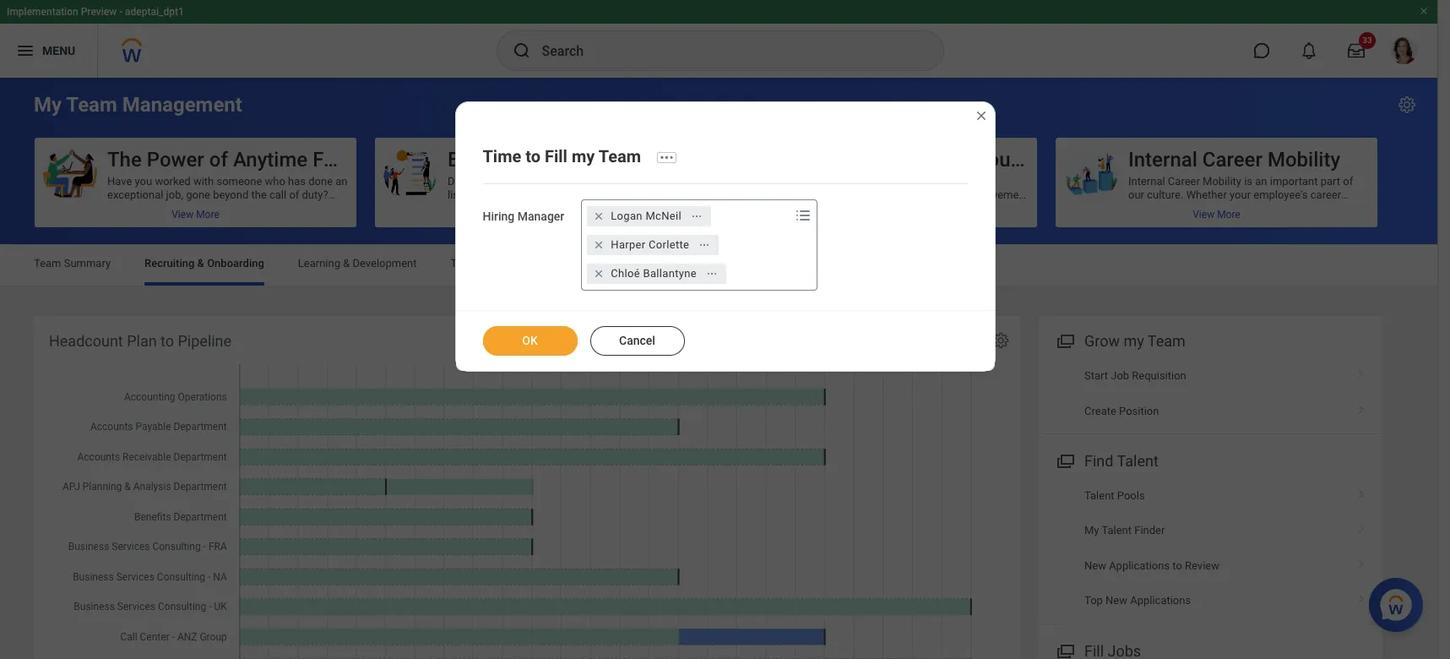 Task type: locate. For each thing, give the bounding box(es) containing it.
menu group image for find talent
[[1054, 449, 1076, 471]]

my
[[34, 93, 62, 117], [1085, 524, 1100, 537]]

talent
[[451, 257, 481, 270], [1117, 452, 1159, 470], [1085, 489, 1115, 502], [1102, 524, 1132, 537]]

1 vertical spatial new
[[1106, 594, 1128, 607]]

1 vertical spatial x small image
[[591, 236, 608, 253]]

& for time
[[618, 257, 625, 270]]

time left fill
[[483, 146, 522, 166]]

list
[[1038, 358, 1383, 428], [1038, 478, 1383, 618]]

time down harper
[[590, 257, 615, 270]]

talent left performance
[[451, 257, 481, 270]]

1 & from the left
[[197, 257, 204, 270]]

&
[[197, 257, 204, 270], [343, 257, 350, 270], [483, 257, 490, 270], [618, 257, 625, 270]]

internal
[[1129, 148, 1198, 172]]

1 vertical spatial my
[[1085, 524, 1100, 537]]

continuous
[[918, 148, 1021, 172]]

& right learning
[[343, 257, 350, 270]]

chevron right image for applications
[[1351, 588, 1373, 605]]

2 x small image from the top
[[591, 236, 608, 253]]

0 vertical spatial related actions image
[[691, 210, 703, 222]]

list for grow my team
[[1038, 358, 1383, 428]]

to right plan
[[161, 332, 174, 350]]

1 horizontal spatial my
[[1124, 332, 1145, 350]]

x small image left logan
[[591, 208, 608, 224]]

0 horizontal spatial my
[[34, 93, 62, 117]]

ok
[[522, 334, 538, 347]]

time
[[483, 146, 522, 166], [590, 257, 615, 270]]

related actions image down related actions icon on the left of page
[[706, 267, 718, 279]]

1 horizontal spatial my
[[1085, 524, 1100, 537]]

tab list containing team summary
[[17, 245, 1421, 286]]

grow
[[1085, 332, 1120, 350]]

4 & from the left
[[618, 257, 625, 270]]

0 vertical spatial list
[[1038, 358, 1383, 428]]

chloé ballantyne
[[611, 267, 697, 279]]

to for new applications to review
[[1173, 559, 1183, 572]]

talent left finder
[[1102, 524, 1132, 537]]

& down harper
[[618, 257, 625, 270]]

absence
[[627, 257, 670, 270]]

to left fill
[[526, 146, 541, 166]]

my right fill
[[572, 146, 595, 166]]

create position link
[[1038, 393, 1383, 428]]

new applications to review link
[[1038, 548, 1383, 583]]

x small image
[[591, 265, 608, 282]]

0 vertical spatial my
[[572, 146, 595, 166]]

chevron right image for finder
[[1351, 518, 1373, 535]]

2 & from the left
[[343, 257, 350, 270]]

applications down new applications to review
[[1131, 594, 1191, 607]]

3 chevron right image from the top
[[1351, 518, 1373, 535]]

team left summary
[[34, 257, 61, 270]]

power
[[147, 148, 204, 172]]

logan mcneil
[[611, 209, 682, 222]]

my inside "link"
[[1085, 524, 1100, 537]]

talent pools link
[[1038, 478, 1383, 513]]

cancel button
[[590, 326, 685, 356]]

5 chevron right image from the top
[[1351, 588, 1373, 605]]

menu group image left find
[[1054, 449, 1076, 471]]

time inside tab list
[[590, 257, 615, 270]]

0 vertical spatial x small image
[[591, 208, 608, 224]]

chloé ballantyne element
[[611, 266, 697, 281]]

talent pools
[[1085, 489, 1145, 502]]

talent inside tab list
[[451, 257, 481, 270]]

coaching and continuous conversations
[[788, 148, 1157, 172]]

team up logan
[[599, 146, 641, 166]]

new right "top"
[[1106, 594, 1128, 607]]

x small image for logan mcneil
[[591, 208, 608, 224]]

hiring manager
[[483, 209, 565, 223]]

2 horizontal spatial to
[[1173, 559, 1183, 572]]

to for headcount plan to pipeline
[[161, 332, 174, 350]]

my
[[572, 146, 595, 166], [1124, 332, 1145, 350]]

development
[[353, 257, 417, 270]]

2 list from the top
[[1038, 478, 1383, 618]]

new
[[1085, 559, 1107, 572], [1106, 594, 1128, 607]]

0 vertical spatial to
[[526, 146, 541, 166]]

1 vertical spatial menu group image
[[1054, 449, 1076, 471]]

mobility
[[1268, 148, 1341, 172]]

summary
[[64, 257, 111, 270]]

1 vertical spatial list
[[1038, 478, 1383, 618]]

4 chevron right image from the top
[[1351, 553, 1373, 570]]

conversations
[[1026, 148, 1157, 172]]

top new applications
[[1085, 594, 1191, 607]]

new up "top"
[[1085, 559, 1107, 572]]

1 menu group image from the top
[[1054, 329, 1076, 351]]

chevron right image inside new applications to review link
[[1351, 553, 1373, 570]]

menu group image
[[1054, 638, 1076, 659]]

create position
[[1085, 404, 1160, 417]]

time inside dialog
[[483, 146, 522, 166]]

0 vertical spatial new
[[1085, 559, 1107, 572]]

configure this page image
[[1397, 95, 1418, 115]]

list containing talent pools
[[1038, 478, 1383, 618]]

harper
[[611, 238, 646, 251]]

1 list from the top
[[1038, 358, 1383, 428]]

internal career mobility button
[[1056, 138, 1378, 227]]

menu group image
[[1054, 329, 1076, 351], [1054, 449, 1076, 471]]

2 chevron right image from the top
[[1351, 483, 1373, 500]]

the power of anytime feedback button
[[35, 138, 400, 227]]

applications up top new applications
[[1109, 559, 1170, 572]]

x small image
[[591, 208, 608, 224], [591, 236, 608, 253]]

to left 'review'
[[1173, 559, 1183, 572]]

chevron right image inside top new applications link
[[1351, 588, 1373, 605]]

3 & from the left
[[483, 257, 490, 270]]

applications
[[1109, 559, 1170, 572], [1131, 594, 1191, 607]]

2 menu group image from the top
[[1054, 449, 1076, 471]]

1 horizontal spatial related actions image
[[706, 267, 718, 279]]

requisition
[[1132, 369, 1187, 382]]

team
[[66, 93, 117, 117], [599, 146, 641, 166], [34, 257, 61, 270], [1148, 332, 1186, 350]]

chevron right image inside my talent finder "link"
[[1351, 518, 1373, 535]]

1 vertical spatial my
[[1124, 332, 1145, 350]]

0 vertical spatial menu group image
[[1054, 329, 1076, 351]]

performance
[[493, 257, 557, 270]]

my for my talent finder
[[1085, 524, 1100, 537]]

logan mcneil, press delete to clear value. option
[[587, 206, 711, 226]]

list for find talent
[[1038, 478, 1383, 618]]

internal career mobility
[[1129, 148, 1341, 172]]

-
[[119, 6, 123, 18]]

tab list
[[17, 245, 1421, 286]]

fill
[[545, 146, 568, 166]]

1 vertical spatial related actions image
[[706, 267, 718, 279]]

to inside list
[[1173, 559, 1183, 572]]

1 x small image from the top
[[591, 208, 608, 224]]

chevron right image
[[1351, 398, 1373, 415], [1351, 483, 1373, 500], [1351, 518, 1373, 535], [1351, 553, 1373, 570], [1351, 588, 1373, 605]]

items selected list box
[[582, 203, 792, 287]]

learning & development
[[298, 257, 417, 270]]

list containing start job requisition
[[1038, 358, 1383, 428]]

1 vertical spatial to
[[161, 332, 174, 350]]

related actions image inside logan mcneil, press delete to clear value. option
[[691, 210, 703, 222]]

1 horizontal spatial to
[[526, 146, 541, 166]]

my for my team management
[[34, 93, 62, 117]]

main content
[[0, 78, 1438, 659]]

employee engagement
[[448, 148, 656, 172]]

learning
[[298, 257, 340, 270]]

chevron right image for to
[[1351, 553, 1373, 570]]

1 chevron right image from the top
[[1351, 398, 1373, 415]]

recruiting & onboarding
[[145, 257, 264, 270]]

corlette
[[649, 238, 690, 251]]

related actions image
[[691, 210, 703, 222], [706, 267, 718, 279]]

0 horizontal spatial my
[[572, 146, 595, 166]]

job
[[1111, 369, 1130, 382]]

the
[[107, 148, 142, 172]]

menu group image left grow
[[1054, 329, 1076, 351]]

0 horizontal spatial to
[[161, 332, 174, 350]]

0 horizontal spatial time
[[483, 146, 522, 166]]

& left performance
[[483, 257, 490, 270]]

related actions image up related actions icon on the left of page
[[691, 210, 703, 222]]

0 vertical spatial my
[[34, 93, 62, 117]]

team inside dialog
[[599, 146, 641, 166]]

1 vertical spatial applications
[[1131, 594, 1191, 607]]

& for learning
[[343, 257, 350, 270]]

1 horizontal spatial time
[[590, 257, 615, 270]]

1 vertical spatial time
[[590, 257, 615, 270]]

x small image up x small image
[[591, 236, 608, 253]]

notifications large image
[[1301, 42, 1318, 59]]

x small image inside logan mcneil, press delete to clear value. option
[[591, 208, 608, 224]]

0 horizontal spatial related actions image
[[691, 210, 703, 222]]

to
[[526, 146, 541, 166], [161, 332, 174, 350], [1173, 559, 1183, 572]]

2 vertical spatial to
[[1173, 559, 1183, 572]]

harper corlette element
[[611, 237, 690, 252]]

0 vertical spatial time
[[483, 146, 522, 166]]

start
[[1085, 369, 1108, 382]]

main content containing my team management
[[0, 78, 1438, 659]]

& right recruiting
[[197, 257, 204, 270]]

my right grow
[[1124, 332, 1145, 350]]

chloé
[[611, 267, 640, 279]]



Task type: describe. For each thing, give the bounding box(es) containing it.
my team management
[[34, 93, 242, 117]]

my talent finder link
[[1038, 513, 1383, 548]]

anytime
[[233, 148, 308, 172]]

preview
[[81, 6, 117, 18]]

mcneil
[[646, 209, 682, 222]]

employee engagement button
[[375, 138, 697, 227]]

find
[[1085, 452, 1114, 470]]

grow my team
[[1085, 332, 1186, 350]]

headcount
[[49, 332, 123, 350]]

team up requisition
[[1148, 332, 1186, 350]]

talent & performance
[[451, 257, 557, 270]]

compensation
[[704, 257, 775, 270]]

start job requisition link
[[1038, 358, 1383, 393]]

implementation
[[7, 6, 78, 18]]

and
[[879, 148, 913, 172]]

time & absence
[[590, 257, 670, 270]]

inbox large image
[[1348, 42, 1365, 59]]

create
[[1085, 404, 1117, 417]]

pools
[[1118, 489, 1145, 502]]

search image
[[512, 41, 532, 61]]

career
[[1203, 148, 1263, 172]]

& for recruiting
[[197, 257, 204, 270]]

the power of anytime feedback
[[107, 148, 400, 172]]

engagement
[[541, 148, 656, 172]]

logan mcneil element
[[611, 208, 682, 224]]

talent left the pools
[[1085, 489, 1115, 502]]

onboarding
[[207, 257, 264, 270]]

finder
[[1135, 524, 1165, 537]]

harper corlette, press delete to clear value. option
[[587, 235, 719, 255]]

my inside main content
[[1124, 332, 1145, 350]]

position
[[1120, 404, 1160, 417]]

close time to fill my team image
[[975, 109, 988, 123]]

adeptai_dpt1
[[125, 6, 184, 18]]

related actions image
[[699, 239, 711, 251]]

menu group image for grow my team
[[1054, 329, 1076, 351]]

team summary
[[34, 257, 111, 270]]

time to fill my team dialog
[[455, 101, 996, 372]]

implementation preview -   adeptai_dpt1
[[7, 6, 184, 18]]

new applications to review
[[1085, 559, 1220, 572]]

manager
[[518, 209, 565, 223]]

hiring
[[483, 209, 515, 223]]

0 vertical spatial applications
[[1109, 559, 1170, 572]]

chevron right image inside talent pools link
[[1351, 483, 1373, 500]]

recruiting
[[145, 257, 195, 270]]

chloé ballantyne, press delete to clear value. option
[[587, 263, 727, 284]]

find talent
[[1085, 452, 1159, 470]]

x small image for harper corlette
[[591, 236, 608, 253]]

start job requisition
[[1085, 369, 1187, 382]]

time for time to fill my team
[[483, 146, 522, 166]]

team up the
[[66, 93, 117, 117]]

implementation preview -   adeptai_dpt1 banner
[[0, 0, 1438, 78]]

headcount plan to pipeline element
[[34, 316, 1021, 659]]

& for talent
[[483, 257, 490, 270]]

coaching
[[788, 148, 874, 172]]

employee
[[448, 148, 536, 172]]

related actions image for chloé ballantyne
[[706, 267, 718, 279]]

my inside dialog
[[572, 146, 595, 166]]

top new applications link
[[1038, 583, 1383, 618]]

ballantyne
[[643, 267, 697, 279]]

cancel
[[619, 334, 656, 347]]

profile logan mcneil element
[[1381, 32, 1428, 69]]

review
[[1185, 559, 1220, 572]]

of
[[209, 148, 228, 172]]

feedback
[[313, 148, 400, 172]]

tab list inside main content
[[17, 245, 1421, 286]]

chevron right image
[[1351, 363, 1373, 380]]

coaching and continuous conversations button
[[716, 138, 1157, 227]]

headcount plan to pipeline
[[49, 332, 232, 350]]

related actions image for logan mcneil
[[691, 210, 703, 222]]

talent up the pools
[[1117, 452, 1159, 470]]

talent inside "link"
[[1102, 524, 1132, 537]]

harper corlette
[[611, 238, 690, 251]]

time to fill my team
[[483, 146, 641, 166]]

plan
[[127, 332, 157, 350]]

prompts image
[[794, 205, 814, 225]]

time to fill my team link
[[483, 146, 641, 166]]

management
[[122, 93, 242, 117]]

chevron right image inside the create position link
[[1351, 398, 1373, 415]]

time for time & absence
[[590, 257, 615, 270]]

to inside dialog
[[526, 146, 541, 166]]

close environment banner image
[[1419, 6, 1430, 16]]

ok button
[[483, 326, 577, 356]]

my talent finder
[[1085, 524, 1165, 537]]

top
[[1085, 594, 1103, 607]]

logan
[[611, 209, 643, 222]]

pipeline
[[178, 332, 232, 350]]



Task type: vqa. For each thing, say whether or not it's contained in the screenshot.
& for Time
yes



